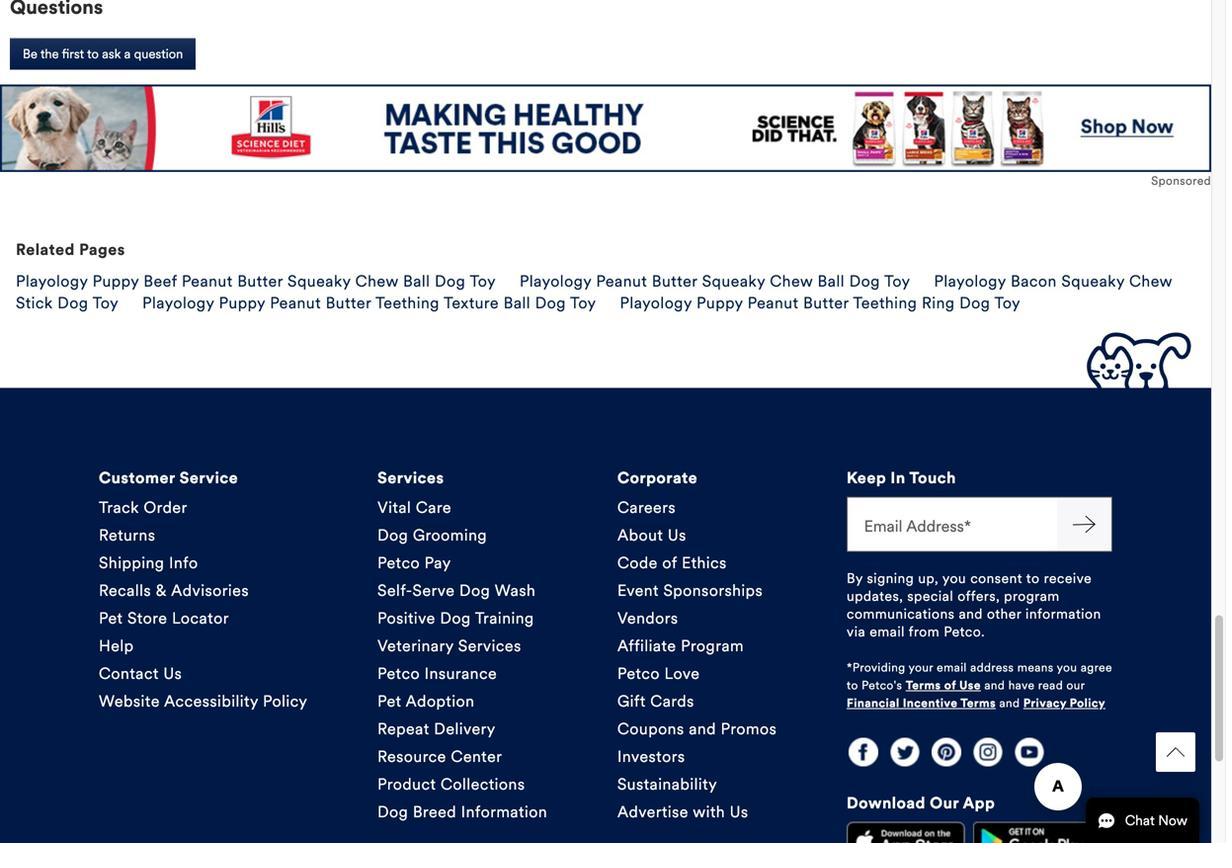 Task type: vqa. For each thing, say whether or not it's contained in the screenshot.
Search search field
no



Task type: locate. For each thing, give the bounding box(es) containing it.
0 vertical spatial of
[[663, 553, 678, 573]]

0 vertical spatial you
[[943, 570, 967, 587]]

squeaky
[[288, 271, 351, 291], [702, 271, 766, 291], [1062, 271, 1125, 291]]

0 horizontal spatial puppy
[[93, 271, 139, 291]]

0 horizontal spatial teething
[[376, 293, 440, 313]]

locator
[[172, 608, 229, 628]]

1 vertical spatial pet
[[378, 691, 402, 711]]

serve
[[413, 581, 455, 601]]

dog up positive dog training link
[[460, 581, 491, 601]]

puppy down the "playology peanut butter squeaky chew ball dog toy"
[[697, 293, 743, 313]]

related
[[16, 240, 75, 259]]

1 squeaky from the left
[[288, 271, 351, 291]]

dog grooming link
[[378, 525, 487, 545]]

1 horizontal spatial squeaky
[[702, 271, 766, 291]]

toy inside playology bacon squeaky chew stick dog toy
[[93, 293, 119, 313]]

us up code of ethics link
[[668, 525, 687, 545]]

gift cards link
[[618, 691, 695, 711]]

help
[[99, 636, 134, 656]]

ball up playology puppy peanut butter teething ring dog toy
[[818, 271, 845, 291]]

veterinary services link
[[378, 636, 522, 656]]

1 vertical spatial terms
[[961, 696, 996, 711]]

1 horizontal spatial teething
[[853, 293, 918, 313]]

1 horizontal spatial terms
[[961, 696, 996, 711]]

resource
[[378, 747, 447, 767]]

bacon
[[1011, 271, 1057, 291]]

0 horizontal spatial of
[[663, 553, 678, 573]]

*providing your email address means you agree to
[[847, 660, 1113, 693]]

teething left ring at the top right of the page
[[853, 293, 918, 313]]

1 horizontal spatial services
[[458, 636, 522, 656]]

use
[[960, 678, 981, 693]]

ball
[[403, 271, 430, 291], [818, 271, 845, 291], [504, 293, 531, 313]]

breed
[[413, 802, 457, 822]]

us inside customer service track order returns shipping info recalls & advisories pet store locator help contact us website accessibility policy
[[163, 664, 182, 684]]

to left ask
[[87, 46, 99, 62]]

petco down the veterinary at the bottom left
[[378, 664, 420, 684]]

playology bacon squeaky chew stick dog toy
[[16, 271, 1173, 313]]

0 horizontal spatial ball
[[403, 271, 430, 291]]

1 horizontal spatial puppy
[[219, 293, 266, 313]]

sponsored
[[1152, 173, 1212, 188]]

2 horizontal spatial chew
[[1130, 271, 1173, 291]]

recalls
[[99, 581, 151, 601]]

pet up repeat
[[378, 691, 402, 711]]

you
[[943, 570, 967, 587], [1057, 660, 1078, 675]]

pet adoption link
[[378, 691, 475, 711]]

1 teething from the left
[[376, 293, 440, 313]]

read
[[1039, 678, 1064, 693]]

financial incentive terms link
[[847, 696, 996, 711]]

0 vertical spatial services
[[378, 468, 444, 488]]

and down cards
[[689, 719, 717, 739]]

policy inside petco's terms of use and have read our financial incentive terms and privacy policy
[[1070, 696, 1106, 711]]

2 horizontal spatial to
[[1027, 570, 1040, 587]]

1 vertical spatial email
[[937, 660, 967, 675]]

cards
[[651, 691, 695, 711]]

pet up help link
[[99, 608, 123, 628]]

and up petco.
[[959, 605, 984, 623]]

3 squeaky from the left
[[1062, 271, 1125, 291]]

1 horizontal spatial to
[[847, 678, 859, 693]]

info
[[169, 553, 198, 573]]

veterinary
[[378, 636, 454, 656]]

1 horizontal spatial policy
[[1070, 696, 1106, 711]]

petco.
[[944, 623, 985, 641]]

petco up the gift
[[618, 664, 660, 684]]

us up website accessibility policy "link"
[[163, 664, 182, 684]]

privacy policy link
[[1024, 696, 1106, 711]]

0 horizontal spatial email
[[870, 623, 905, 641]]

corporate careers about us code of ethics event sponsorships vendors affiliate program petco love gift cards coupons and promos investors sustainability advertise with us
[[618, 468, 777, 822]]

1 horizontal spatial of
[[945, 678, 957, 693]]

puppy down pages at the top of the page
[[93, 271, 139, 291]]

dog right ring at the top right of the page
[[960, 293, 991, 313]]

*providing
[[847, 660, 906, 675]]

puppy for playology puppy beef peanut butter squeaky chew ball dog toy
[[93, 271, 139, 291]]

3 chew from the left
[[1130, 271, 1173, 291]]

related pages
[[16, 240, 125, 259]]

sustainability link
[[618, 774, 718, 794]]

2 vertical spatial us
[[730, 802, 749, 822]]

2 vertical spatial to
[[847, 678, 859, 693]]

terms down use
[[961, 696, 996, 711]]

0 vertical spatial to
[[87, 46, 99, 62]]

0 vertical spatial pet
[[99, 608, 123, 628]]

us
[[668, 525, 687, 545], [163, 664, 182, 684], [730, 802, 749, 822]]

0 horizontal spatial us
[[163, 664, 182, 684]]

you right up,
[[943, 570, 967, 587]]

and down have
[[1000, 696, 1020, 711]]

2 teething from the left
[[853, 293, 918, 313]]

terms
[[906, 678, 942, 693], [961, 696, 996, 711]]

2 horizontal spatial ball
[[818, 271, 845, 291]]

love
[[665, 664, 700, 684]]

1 horizontal spatial chew
[[770, 271, 814, 291]]

1 horizontal spatial pet
[[378, 691, 402, 711]]

dog right stick
[[57, 293, 88, 313]]

playology puppy peanut butter teething texture ball dog toy
[[142, 293, 597, 313]]

delivery
[[434, 719, 496, 739]]

pet
[[99, 608, 123, 628], [378, 691, 402, 711]]

us right with
[[730, 802, 749, 822]]

by
[[847, 570, 863, 587]]

communications
[[847, 605, 955, 623]]

website accessibility policy link
[[99, 691, 308, 711]]

squeaky right bacon
[[1062, 271, 1125, 291]]

stick
[[16, 293, 53, 313]]

ask
[[102, 46, 121, 62]]

petco
[[378, 553, 420, 573], [378, 664, 420, 684], [618, 664, 660, 684]]

None email field
[[847, 497, 1058, 552]]

vendors
[[618, 608, 679, 628]]

of right code
[[663, 553, 678, 573]]

email up terms of use link
[[937, 660, 967, 675]]

services up vital care link
[[378, 468, 444, 488]]

playology for playology puppy peanut butter teething texture ball dog toy
[[142, 293, 214, 313]]

have
[[1009, 678, 1035, 693]]

coupons and promos link
[[618, 719, 777, 739]]

customer
[[99, 468, 175, 488]]

teething left texture
[[376, 293, 440, 313]]

investors
[[618, 747, 686, 767]]

our
[[1067, 678, 1086, 693]]

2 horizontal spatial puppy
[[697, 293, 743, 313]]

vital
[[378, 498, 411, 517]]

squeaky up playology puppy peanut butter teething texture ball dog toy link
[[288, 271, 351, 291]]

and down address
[[985, 678, 1006, 693]]

our
[[930, 793, 960, 813]]

scroll to top image
[[1167, 743, 1185, 761]]

dog down vital
[[378, 525, 409, 545]]

playology inside playology bacon squeaky chew stick dog toy
[[935, 271, 1007, 291]]

0 vertical spatial terms
[[906, 678, 942, 693]]

program
[[681, 636, 744, 656]]

about us link
[[618, 525, 687, 545]]

vital care link
[[378, 498, 452, 517]]

special
[[908, 588, 954, 605]]

0 horizontal spatial to
[[87, 46, 99, 62]]

0 vertical spatial us
[[668, 525, 687, 545]]

pay
[[425, 553, 451, 573]]

0 horizontal spatial you
[[943, 570, 967, 587]]

chew inside playology bacon squeaky chew stick dog toy
[[1130, 271, 1173, 291]]

ball up playology puppy peanut butter teething texture ball dog toy link
[[403, 271, 430, 291]]

playology puppy peanut butter teething ring dog toy link
[[620, 293, 1021, 313]]

1 vertical spatial you
[[1057, 660, 1078, 675]]

in
[[891, 468, 906, 488]]

track order link
[[99, 498, 188, 517]]

to up financial
[[847, 678, 859, 693]]

0 horizontal spatial chew
[[356, 271, 399, 291]]

ring
[[922, 293, 955, 313]]

1 horizontal spatial us
[[668, 525, 687, 545]]

services down training
[[458, 636, 522, 656]]

ball right texture
[[504, 293, 531, 313]]

playology for playology bacon squeaky chew stick dog toy
[[935, 271, 1007, 291]]

0 horizontal spatial pet
[[99, 608, 123, 628]]

receive
[[1044, 570, 1093, 587]]

store
[[128, 608, 167, 628]]

accessibility
[[164, 691, 258, 711]]

of inside corporate careers about us code of ethics event sponsorships vendors affiliate program petco love gift cards coupons and promos investors sustainability advertise with us
[[663, 553, 678, 573]]

terms up the financial incentive terms link
[[906, 678, 942, 693]]

coupons
[[618, 719, 685, 739]]

email down communications
[[870, 623, 905, 641]]

0 vertical spatial email
[[870, 623, 905, 641]]

playology for playology puppy peanut butter teething ring dog toy
[[620, 293, 692, 313]]

you up the our
[[1057, 660, 1078, 675]]

1 vertical spatial us
[[163, 664, 182, 684]]

positive dog training link
[[378, 608, 534, 628]]

address
[[971, 660, 1015, 675]]

squeaky up playology puppy peanut butter teething ring dog toy
[[702, 271, 766, 291]]

you inside *providing your email address means you agree to
[[1057, 660, 1078, 675]]

policy down the our
[[1070, 696, 1106, 711]]

playology puppy beef peanut butter squeaky chew ball dog toy link
[[16, 271, 496, 291]]

2 horizontal spatial squeaky
[[1062, 271, 1125, 291]]

code of ethics link
[[618, 553, 727, 573]]

puppy for playology puppy peanut butter teething ring dog toy
[[697, 293, 743, 313]]

collections
[[441, 774, 525, 794]]

1 vertical spatial of
[[945, 678, 957, 693]]

touch
[[910, 468, 957, 488]]

1 horizontal spatial you
[[1057, 660, 1078, 675]]

0 horizontal spatial squeaky
[[288, 271, 351, 291]]

0 horizontal spatial policy
[[263, 691, 308, 711]]

to up program
[[1027, 570, 1040, 587]]

1 horizontal spatial email
[[937, 660, 967, 675]]

shipping info link
[[99, 553, 198, 573]]

petco inside corporate careers about us code of ethics event sponsorships vendors affiliate program petco love gift cards coupons and promos investors sustainability advertise with us
[[618, 664, 660, 684]]

policy right accessibility at the left bottom
[[263, 691, 308, 711]]

butter
[[237, 271, 283, 291], [652, 271, 698, 291], [326, 293, 372, 313], [804, 293, 849, 313]]

privacy
[[1024, 696, 1067, 711]]

1 vertical spatial to
[[1027, 570, 1040, 587]]

chew
[[356, 271, 399, 291], [770, 271, 814, 291], [1130, 271, 1173, 291]]

careers
[[618, 498, 676, 517]]

dog inside playology bacon squeaky chew stick dog toy
[[57, 293, 88, 313]]

and
[[959, 605, 984, 623], [985, 678, 1006, 693], [1000, 696, 1020, 711], [689, 719, 717, 739]]

of left use
[[945, 678, 957, 693]]

agree
[[1081, 660, 1113, 675]]

vendors link
[[618, 608, 679, 628]]

puppy down playology puppy beef peanut butter squeaky chew ball dog toy link
[[219, 293, 266, 313]]

pages
[[79, 240, 125, 259]]

1 vertical spatial services
[[458, 636, 522, 656]]

petco's
[[862, 678, 903, 693]]



Task type: describe. For each thing, give the bounding box(es) containing it.
petco insurance link
[[378, 664, 497, 684]]

insurance
[[425, 664, 497, 684]]

resource center link
[[378, 747, 503, 767]]

financial
[[847, 696, 900, 711]]

you inside by signing up, you consent to receive updates, special offers, program communications and other information via email from petco.
[[943, 570, 967, 587]]

download
[[847, 793, 926, 813]]

question
[[134, 46, 183, 62]]

dog up playology puppy peanut butter teething ring dog toy link
[[850, 271, 881, 291]]

program
[[1005, 588, 1060, 605]]

teething for texture
[[376, 293, 440, 313]]

1 chew from the left
[[356, 271, 399, 291]]

playology peanut butter squeaky chew ball dog toy
[[520, 271, 911, 291]]

styled arrow button link
[[1157, 732, 1196, 772]]

&
[[156, 581, 167, 601]]

of inside petco's terms of use and have read our financial incentive terms and privacy policy
[[945, 678, 957, 693]]

order
[[144, 498, 188, 517]]

0 horizontal spatial services
[[378, 468, 444, 488]]

first
[[62, 46, 84, 62]]

offers,
[[958, 588, 1001, 605]]

contact
[[99, 664, 159, 684]]

to inside button
[[87, 46, 99, 62]]

affiliate
[[618, 636, 677, 656]]

repeat
[[378, 719, 430, 739]]

shipping
[[99, 553, 165, 573]]

code
[[618, 553, 658, 573]]

customer service track order returns shipping info recalls & advisories pet store locator help contact us website accessibility policy
[[99, 468, 308, 711]]

ethics
[[682, 553, 727, 573]]

adoption
[[406, 691, 475, 711]]

advisories
[[171, 581, 249, 601]]

1 horizontal spatial ball
[[504, 293, 531, 313]]

dog up texture
[[435, 271, 466, 291]]

your
[[909, 660, 934, 675]]

email inside *providing your email address means you agree to
[[937, 660, 967, 675]]

self-serve dog wash link
[[378, 581, 536, 601]]

service
[[180, 468, 238, 488]]

sustainability
[[618, 774, 718, 794]]

email inside by signing up, you consent to receive updates, special offers, program communications and other information via email from petco.
[[870, 623, 905, 641]]

via
[[847, 623, 866, 641]]

by signing up, you consent to receive updates, special offers, program communications and other information via email from petco.
[[847, 570, 1102, 641]]

2 squeaky from the left
[[702, 271, 766, 291]]

grooming
[[413, 525, 487, 545]]

pet inside customer service track order returns shipping info recalls & advisories pet store locator help contact us website accessibility policy
[[99, 608, 123, 628]]

training
[[475, 608, 534, 628]]

and inside by signing up, you consent to receive updates, special offers, program communications and other information via email from petco.
[[959, 605, 984, 623]]

sponsorships
[[664, 581, 763, 601]]

be the first to ask a question
[[23, 46, 183, 62]]

returns link
[[99, 525, 156, 545]]

wash
[[495, 581, 536, 601]]

product
[[378, 774, 436, 794]]

product collections link
[[378, 774, 525, 794]]

incentive
[[903, 696, 958, 711]]

policy inside customer service track order returns shipping info recalls & advisories pet store locator help contact us website accessibility policy
[[263, 691, 308, 711]]

advertise with us link
[[618, 802, 749, 822]]

keep
[[847, 468, 887, 488]]

positive
[[378, 608, 436, 628]]

playology bacon squeaky chew stick dog toy link
[[16, 271, 1173, 313]]

petco love link
[[618, 664, 700, 684]]

teething for ring
[[853, 293, 918, 313]]

and inside corporate careers about us code of ethics event sponsorships vendors affiliate program petco love gift cards coupons and promos investors sustainability advertise with us
[[689, 719, 717, 739]]

help link
[[99, 636, 134, 656]]

playology puppy beef peanut butter squeaky chew ball dog toy
[[16, 271, 496, 291]]

contact us link
[[99, 664, 182, 684]]

recalls & advisories link
[[99, 581, 249, 601]]

terms of use link
[[906, 678, 981, 693]]

services vital care dog grooming petco pay self-serve dog wash positive dog training veterinary services petco insurance pet adoption repeat delivery resource center product collections dog breed information
[[378, 468, 548, 822]]

affiliate program link
[[618, 636, 744, 656]]

dog right texture
[[535, 293, 566, 313]]

playology peanut butter squeaky chew ball dog toy link
[[520, 271, 911, 291]]

returns
[[99, 525, 156, 545]]

consent
[[971, 570, 1023, 587]]

pet inside services vital care dog grooming petco pay self-serve dog wash positive dog training veterinary services petco insurance pet adoption repeat delivery resource center product collections dog breed information
[[378, 691, 402, 711]]

promos
[[721, 719, 777, 739]]

app
[[963, 793, 996, 813]]

sponsored link
[[0, 84, 1212, 190]]

dog down product
[[378, 802, 409, 822]]

to inside *providing your email address means you agree to
[[847, 678, 859, 693]]

dog breed information link
[[378, 802, 548, 822]]

investors link
[[618, 747, 686, 767]]

information
[[1026, 605, 1102, 623]]

advertise
[[618, 802, 689, 822]]

playology puppy peanut butter teething texture ball dog toy link
[[142, 293, 597, 313]]

playology for playology puppy beef peanut butter squeaky chew ball dog toy
[[16, 271, 88, 291]]

be the first to ask a question button
[[10, 38, 196, 69]]

information
[[461, 802, 548, 822]]

event
[[618, 581, 659, 601]]

dog down self-serve dog wash "link"
[[440, 608, 471, 628]]

submit email address image
[[1073, 513, 1097, 536]]

the
[[41, 46, 59, 62]]

squeaky inside playology bacon squeaky chew stick dog toy
[[1062, 271, 1125, 291]]

petco up self-
[[378, 553, 420, 573]]

pet store locator link
[[99, 608, 229, 628]]

repeat delivery link
[[378, 719, 496, 739]]

playology for playology peanut butter squeaky chew ball dog toy
[[520, 271, 592, 291]]

2 chew from the left
[[770, 271, 814, 291]]

to inside by signing up, you consent to receive updates, special offers, program communications and other information via email from petco.
[[1027, 570, 1040, 587]]

puppy for playology puppy peanut butter teething texture ball dog toy
[[219, 293, 266, 313]]

2 horizontal spatial us
[[730, 802, 749, 822]]

0 horizontal spatial terms
[[906, 678, 942, 693]]

from
[[909, 623, 940, 641]]

care
[[416, 498, 452, 517]]



